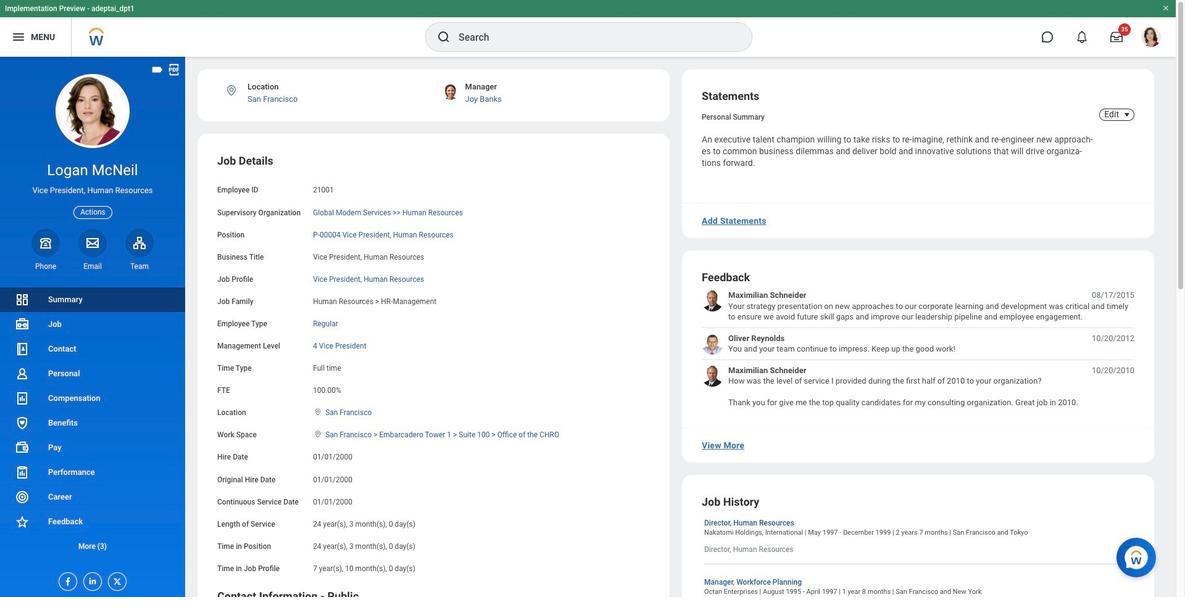 Task type: vqa. For each thing, say whether or not it's contained in the screenshot.
EUROPE in group
no



Task type: locate. For each thing, give the bounding box(es) containing it.
close environment banner image
[[1162, 4, 1170, 12]]

employee's photo (maximilian schneider) image down employee's photo (oliver reynolds)
[[702, 365, 723, 387]]

career image
[[15, 490, 30, 505]]

0 vertical spatial location image
[[225, 84, 238, 98]]

employee's photo (maximilian schneider) image up employee's photo (oliver reynolds)
[[702, 290, 723, 312]]

email logan mcneil element
[[78, 262, 107, 272]]

facebook image
[[59, 573, 73, 587]]

compensation image
[[15, 391, 30, 406]]

1 employee's photo (maximilian schneider) image from the top
[[702, 290, 723, 312]]

search image
[[436, 30, 451, 44]]

profile logan mcneil image
[[1141, 27, 1161, 49]]

list
[[0, 288, 185, 559], [702, 290, 1134, 408]]

phone image
[[37, 236, 54, 250]]

banner
[[0, 0, 1176, 57]]

employee's photo (maximilian schneider) image
[[702, 290, 723, 312], [702, 365, 723, 387]]

0 vertical spatial employee's photo (maximilian schneider) image
[[702, 290, 723, 312]]

0 horizontal spatial location image
[[225, 84, 238, 98]]

1 vertical spatial location image
[[313, 408, 323, 417]]

tag image
[[151, 63, 164, 77]]

personal image
[[15, 367, 30, 381]]

1 vertical spatial employee's photo (maximilian schneider) image
[[702, 365, 723, 387]]

caret down image
[[1120, 110, 1134, 120]]

group
[[217, 154, 650, 575]]

phone logan mcneil element
[[31, 262, 60, 272]]

team logan mcneil element
[[125, 262, 154, 272]]

location image
[[225, 84, 238, 98], [313, 408, 323, 417]]

location image
[[313, 430, 323, 439]]



Task type: describe. For each thing, give the bounding box(es) containing it.
2 employee's photo (maximilian schneider) image from the top
[[702, 365, 723, 387]]

full time element
[[313, 362, 341, 373]]

view team image
[[132, 236, 147, 250]]

summary image
[[15, 293, 30, 307]]

benefits image
[[15, 416, 30, 431]]

performance image
[[15, 465, 30, 480]]

mail image
[[85, 236, 100, 250]]

1 horizontal spatial location image
[[313, 408, 323, 417]]

pay image
[[15, 441, 30, 455]]

contact image
[[15, 342, 30, 357]]

personal summary element
[[702, 110, 765, 122]]

employee's photo (oliver reynolds) image
[[702, 333, 723, 355]]

feedback image
[[15, 515, 30, 530]]

inbox large image
[[1110, 31, 1123, 43]]

Search Workday  search field
[[459, 23, 726, 51]]

job image
[[15, 317, 30, 332]]

notifications large image
[[1076, 31, 1088, 43]]

x image
[[109, 573, 122, 587]]

linkedin image
[[84, 573, 98, 586]]

view printable version (pdf) image
[[167, 63, 181, 77]]

0 horizontal spatial list
[[0, 288, 185, 559]]

1 horizontal spatial list
[[702, 290, 1134, 408]]

justify image
[[11, 30, 26, 44]]

navigation pane region
[[0, 57, 185, 597]]



